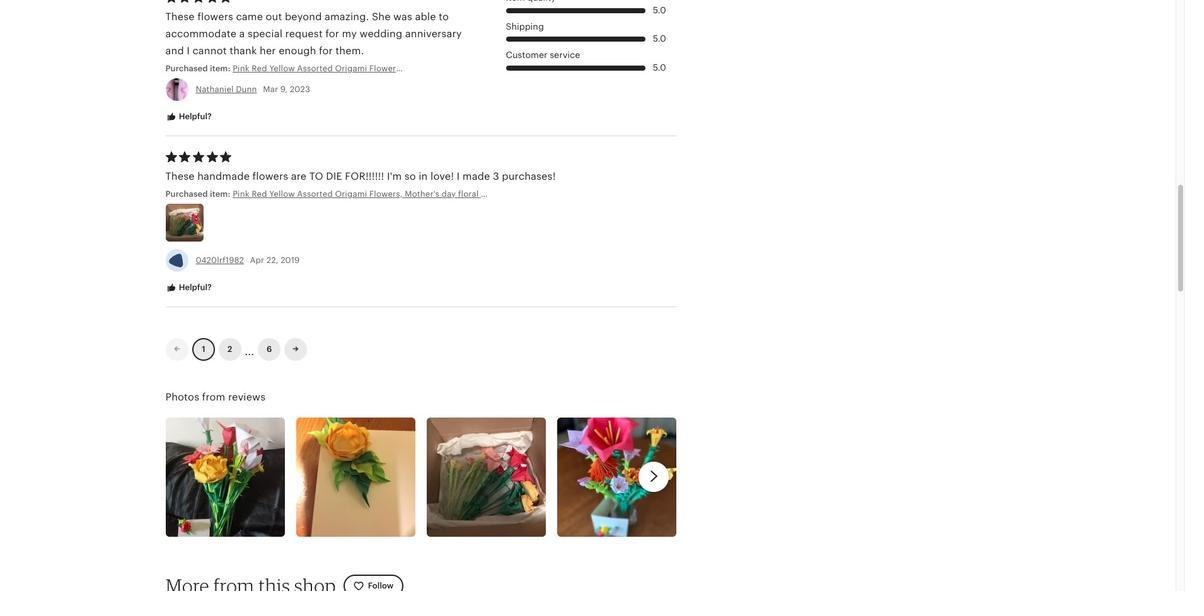 Task type: describe. For each thing, give the bounding box(es) containing it.
1 vertical spatial for
[[319, 45, 333, 56]]

service
[[550, 50, 581, 60]]

i'm
[[387, 171, 402, 181]]

so
[[405, 171, 416, 181]]

wedding
[[360, 28, 403, 39]]

22,
[[267, 255, 279, 265]]

from
[[202, 392, 226, 403]]

able
[[415, 11, 436, 22]]

yellow
[[269, 189, 295, 199]]

2023
[[290, 85, 310, 94]]

follow
[[368, 581, 394, 590]]

and
[[166, 45, 184, 56]]

shipping
[[506, 21, 544, 31]]

red
[[252, 189, 267, 199]]

i inside these flowers came out beyond amazing. she was able to accommodate a special request for my wedding anniversary and i cannot thank her enough for them.
[[187, 45, 190, 56]]

purchases!
[[502, 171, 556, 181]]

cannot
[[193, 45, 227, 56]]

thank
[[230, 45, 257, 56]]

she
[[372, 11, 391, 22]]

purchased for purchased item:
[[166, 64, 208, 73]]

5.0 for shipping
[[653, 34, 666, 44]]

love!
[[431, 171, 454, 181]]

in
[[419, 171, 428, 181]]

die
[[326, 171, 342, 181]]

2 link
[[219, 338, 241, 361]]

,
[[517, 189, 520, 199]]

purchased item:
[[166, 64, 233, 73]]

nathaniel dunn mar 9, 2023
[[196, 85, 310, 94]]

3
[[493, 171, 500, 181]]

…
[[245, 340, 254, 359]]

out
[[266, 11, 282, 22]]

beyond
[[285, 11, 322, 22]]

0420lrf1982 link
[[196, 255, 244, 265]]

1 vertical spatial i
[[457, 171, 460, 181]]

1
[[202, 345, 205, 354]]

pink
[[233, 189, 250, 199]]

a
[[239, 28, 245, 39]]

these handmade flowers are to die for!!!!!! i'm so in love! i made 3 purchases!
[[166, 171, 556, 181]]

spring
[[583, 189, 609, 199]]

origami
[[335, 189, 367, 199]]

floral
[[458, 189, 479, 199]]

reviews
[[228, 392, 266, 403]]

2 helpful? from the top
[[177, 283, 212, 292]]

paper
[[612, 189, 635, 199]]

6 link
[[258, 338, 281, 361]]

special
[[248, 28, 283, 39]]

anniversary
[[405, 28, 462, 39]]



Task type: locate. For each thing, give the bounding box(es) containing it.
helpful? button
[[156, 106, 221, 129], [156, 276, 221, 299]]

0 vertical spatial for
[[326, 28, 339, 39]]

dunn
[[236, 85, 257, 94]]

these
[[166, 11, 195, 22], [166, 171, 195, 181]]

0 horizontal spatial bouquet
[[481, 189, 515, 199]]

1 link
[[192, 338, 215, 361]]

i right and
[[187, 45, 190, 56]]

purchased down and
[[166, 64, 208, 73]]

0 horizontal spatial flowers
[[198, 11, 233, 22]]

helpful? button down the nathaniel at left top
[[156, 106, 221, 129]]

1 helpful? from the top
[[177, 112, 212, 121]]

1 vertical spatial helpful? button
[[156, 276, 221, 299]]

2019
[[281, 255, 300, 265]]

photos from reviews
[[166, 392, 266, 403]]

1 horizontal spatial i
[[457, 171, 460, 181]]

helpful?
[[177, 112, 212, 121], [177, 283, 212, 292]]

1 vertical spatial item:
[[210, 189, 231, 199]]

1 helpful? button from the top
[[156, 106, 221, 129]]

day
[[442, 189, 456, 199]]

for
[[326, 28, 339, 39], [319, 45, 333, 56]]

1 vertical spatial purchased
[[166, 189, 208, 199]]

accommodate
[[166, 28, 237, 39]]

photos
[[166, 392, 199, 403]]

are
[[291, 171, 307, 181]]

flowers,
[[549, 189, 581, 199]]

0 vertical spatial purchased
[[166, 64, 208, 73]]

0420lrf1982
[[196, 255, 244, 265]]

customer service
[[506, 50, 581, 60]]

her
[[260, 45, 276, 56]]

i right the love!
[[457, 171, 460, 181]]

2 helpful? button from the top
[[156, 276, 221, 299]]

easter
[[522, 189, 547, 199]]

flowers
[[198, 11, 233, 22], [253, 171, 288, 181]]

1 vertical spatial 5.0
[[653, 34, 666, 44]]

2 item: from the top
[[210, 189, 231, 199]]

2 these from the top
[[166, 171, 195, 181]]

0 vertical spatial i
[[187, 45, 190, 56]]

follow link
[[344, 574, 403, 591]]

item: for purchased item: pink red yellow assorted origami flowers, mother's day floral bouquet , easter flowers, spring paper flower bouquet
[[210, 189, 231, 199]]

helpful? down 0420lrf1982 link
[[177, 283, 212, 292]]

to
[[310, 171, 323, 181]]

pink red yellow assorted origami flowers, mother's day floral bouquet , easter flowers, spring paper flower bouquet link
[[233, 188, 698, 200]]

2 purchased from the top
[[166, 189, 208, 199]]

assorted
[[297, 189, 333, 199]]

was
[[394, 11, 413, 22]]

flowers,
[[370, 189, 403, 199]]

came
[[236, 11, 263, 22]]

i
[[187, 45, 190, 56], [457, 171, 460, 181]]

handmade
[[198, 171, 250, 181]]

6
[[267, 345, 272, 354]]

0 vertical spatial item:
[[210, 64, 231, 73]]

0 horizontal spatial i
[[187, 45, 190, 56]]

helpful? down the nathaniel at left top
[[177, 112, 212, 121]]

these flowers came out beyond amazing. she was able to accommodate a special request for my wedding anniversary and i cannot thank her enough for them.
[[166, 11, 462, 56]]

view details of this review photo by 0420lrf1982 image
[[166, 204, 203, 242]]

purchased
[[166, 64, 208, 73], [166, 189, 208, 199]]

item:
[[210, 64, 231, 73], [210, 189, 231, 199]]

my
[[342, 28, 357, 39]]

5.0 for customer service
[[653, 62, 666, 73]]

1 horizontal spatial flowers
[[253, 171, 288, 181]]

request
[[285, 28, 323, 39]]

3 5.0 from the top
[[653, 62, 666, 73]]

2 5.0 from the top
[[653, 34, 666, 44]]

0420lrf1982 apr 22, 2019
[[196, 255, 300, 265]]

purchased for purchased item: pink red yellow assorted origami flowers, mother's day floral bouquet , easter flowers, spring paper flower bouquet
[[166, 189, 208, 199]]

0 vertical spatial helpful? button
[[156, 106, 221, 129]]

1 bouquet from the left
[[481, 189, 515, 199]]

these for these flowers came out beyond amazing. she was able to accommodate a special request for my wedding anniversary and i cannot thank her enough for them.
[[166, 11, 195, 22]]

enough
[[279, 45, 316, 56]]

0 vertical spatial helpful?
[[177, 112, 212, 121]]

apr
[[250, 255, 264, 265]]

1 vertical spatial helpful?
[[177, 283, 212, 292]]

flowers up the red
[[253, 171, 288, 181]]

flowers up accommodate
[[198, 11, 233, 22]]

5.0
[[653, 5, 666, 15], [653, 34, 666, 44], [653, 62, 666, 73]]

purchased item: pink red yellow assorted origami flowers, mother's day floral bouquet , easter flowers, spring paper flower bouquet
[[166, 189, 698, 199]]

nathaniel dunn link
[[196, 85, 257, 94]]

item: down cannot
[[210, 64, 231, 73]]

bouquet right flower
[[665, 189, 698, 199]]

amazing.
[[325, 11, 369, 22]]

flower
[[637, 189, 662, 199]]

these inside these flowers came out beyond amazing. she was able to accommodate a special request for my wedding anniversary and i cannot thank her enough for them.
[[166, 11, 195, 22]]

1 purchased from the top
[[166, 64, 208, 73]]

nathaniel
[[196, 85, 234, 94]]

for left my
[[326, 28, 339, 39]]

flowers inside these flowers came out beyond amazing. she was able to accommodate a special request for my wedding anniversary and i cannot thank her enough for them.
[[198, 11, 233, 22]]

helpful? button down 0420lrf1982
[[156, 276, 221, 299]]

1 item: from the top
[[210, 64, 231, 73]]

item: for purchased item:
[[210, 64, 231, 73]]

for left them. in the left top of the page
[[319, 45, 333, 56]]

1 5.0 from the top
[[653, 5, 666, 15]]

1 vertical spatial flowers
[[253, 171, 288, 181]]

mar
[[263, 85, 278, 94]]

bouquet
[[481, 189, 515, 199], [665, 189, 698, 199]]

these up accommodate
[[166, 11, 195, 22]]

these for these handmade flowers are to die for!!!!!! i'm so in love! i made 3 purchases!
[[166, 171, 195, 181]]

these left handmade
[[166, 171, 195, 181]]

2
[[228, 345, 232, 354]]

0 vertical spatial these
[[166, 11, 195, 22]]

mother's
[[405, 189, 440, 199]]

9,
[[281, 85, 288, 94]]

1 these from the top
[[166, 11, 195, 22]]

made
[[463, 171, 490, 181]]

item: down handmade
[[210, 189, 231, 199]]

1 vertical spatial these
[[166, 171, 195, 181]]

1 horizontal spatial bouquet
[[665, 189, 698, 199]]

0 vertical spatial 5.0
[[653, 5, 666, 15]]

customer
[[506, 50, 548, 60]]

bouquet down 3
[[481, 189, 515, 199]]

purchased up view details of this review photo by 0420lrf1982
[[166, 189, 208, 199]]

for!!!!!!
[[345, 171, 384, 181]]

to
[[439, 11, 449, 22]]

2 bouquet from the left
[[665, 189, 698, 199]]

0 vertical spatial flowers
[[198, 11, 233, 22]]

them.
[[336, 45, 364, 56]]

2 vertical spatial 5.0
[[653, 62, 666, 73]]



Task type: vqa. For each thing, say whether or not it's contained in the screenshot.
topmost "FOR"
yes



